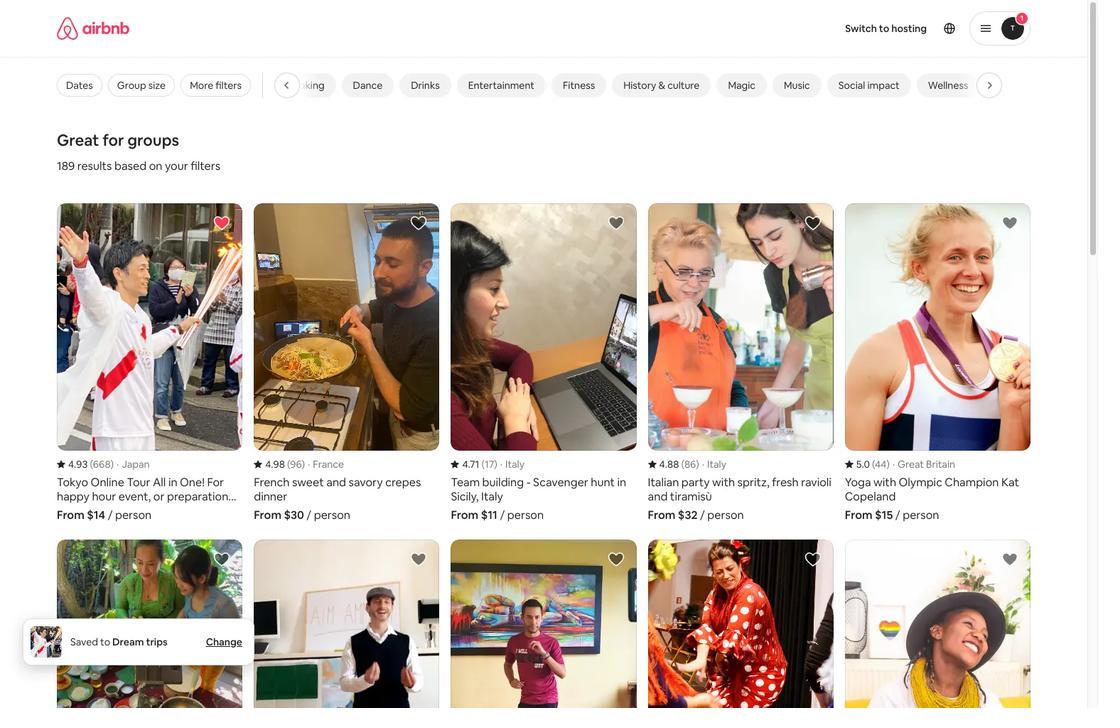 Task type: locate. For each thing, give the bounding box(es) containing it.
from left $14
[[57, 508, 85, 523]]

0 vertical spatial great
[[57, 130, 99, 150]]

0 horizontal spatial italy
[[506, 458, 525, 471]]

/
[[108, 508, 113, 523], [307, 508, 312, 523], [500, 508, 505, 523], [701, 508, 705, 523], [896, 508, 901, 523]]

person inside yoga with olympic champion kat copeland group
[[903, 508, 940, 523]]

from for from $14 / person
[[57, 508, 85, 523]]

· for $15
[[893, 458, 895, 471]]

· inside tokyo online tour all in one! for happy hour event, or preparation for the trip! group
[[117, 458, 119, 471]]

/ inside italian party with spritz, fresh ravioli and tiramisù group
[[701, 508, 705, 523]]

history & culture button
[[612, 73, 712, 97]]

2 ) from the left
[[302, 458, 305, 471]]

· italy
[[501, 458, 525, 471], [703, 458, 727, 471]]

drinks
[[411, 79, 440, 92]]

olympians & paralympians element
[[997, 79, 1099, 92]]

2 · from the left
[[308, 458, 310, 471]]

· right 86 on the bottom right of the page
[[703, 458, 705, 471]]

dates button
[[57, 74, 102, 97]]

3 ( from the left
[[482, 458, 485, 471]]

groups
[[127, 130, 179, 150]]

( for $14
[[90, 458, 93, 471]]

1 ) from the left
[[111, 458, 114, 471]]

( right 4.88
[[682, 458, 685, 471]]

· right 668
[[117, 458, 119, 471]]

filters right more
[[216, 79, 242, 92]]

( right 4.98
[[287, 458, 290, 471]]

3 · from the left
[[501, 458, 503, 471]]

· inside french sweet and savory crepes dinner 'group'
[[308, 458, 310, 471]]

/ right the $30
[[307, 508, 312, 523]]

5 ) from the left
[[887, 458, 890, 471]]

olympians
[[997, 79, 1046, 92]]

· italy for from $11
[[501, 458, 525, 471]]

from inside tokyo online tour all in one! for happy hour event, or preparation for the trip! group
[[57, 508, 85, 523]]

5 person from the left
[[903, 508, 940, 523]]

· right 96
[[308, 458, 310, 471]]

1
[[1021, 14, 1024, 23]]

from $30 / person
[[254, 508, 351, 523]]

rating 4.71 out of 5; 17 reviews image
[[451, 458, 498, 471]]

/ for from $30
[[307, 508, 312, 523]]

0 vertical spatial to
[[880, 22, 890, 35]]

) left · japan
[[111, 458, 114, 471]]

change button
[[206, 636, 243, 649]]

5 from from the left
[[846, 508, 873, 523]]

·
[[117, 458, 119, 471], [308, 458, 310, 471], [501, 458, 503, 471], [703, 458, 705, 471], [893, 458, 895, 471]]

2 italy from the left
[[708, 458, 727, 471]]

person right $32
[[708, 508, 744, 523]]

save this experience image
[[411, 215, 428, 232], [608, 215, 625, 232], [805, 215, 822, 232], [214, 551, 231, 568], [608, 551, 625, 568], [1002, 551, 1019, 568]]

( right 4.93
[[90, 458, 93, 471]]

person inside tokyo online tour all in one! for happy hour event, or preparation for the trip! group
[[115, 508, 152, 523]]

4.71 ( 17 )
[[463, 458, 498, 471]]

from $11 / person
[[451, 508, 544, 523]]

saved to dream trips
[[70, 636, 168, 649]]

3 person from the left
[[508, 508, 544, 523]]

from left $15
[[846, 508, 873, 523]]

) inside tokyo online tour all in one! for happy hour event, or preparation for the trip! group
[[111, 458, 114, 471]]

4 / from the left
[[701, 508, 705, 523]]

668
[[93, 458, 111, 471]]

entertainment
[[469, 79, 535, 92]]

)
[[111, 458, 114, 471], [302, 458, 305, 471], [495, 458, 498, 471], [696, 458, 700, 471], [887, 458, 890, 471]]

2 · italy from the left
[[703, 458, 727, 471]]

· italy right 17
[[501, 458, 525, 471]]

to inside "link"
[[880, 22, 890, 35]]

tokyo online tour all in one! for happy hour event, or preparation for the trip! group
[[57, 203, 243, 523]]

magic element
[[729, 79, 756, 92]]

person for from $30 / person
[[314, 508, 351, 523]]

group
[[117, 79, 146, 92]]

1 · from the left
[[117, 458, 119, 471]]

( for $30
[[287, 458, 290, 471]]

person right the $30
[[314, 508, 351, 523]]

$14
[[87, 508, 105, 523]]

( for $32
[[682, 458, 685, 471]]

& left "culture"
[[659, 79, 666, 92]]

results
[[77, 159, 112, 174]]

/ right $32
[[701, 508, 705, 523]]

4 person from the left
[[708, 508, 744, 523]]

1 horizontal spatial to
[[880, 22, 890, 35]]

2 from from the left
[[254, 508, 282, 523]]

switch
[[846, 22, 878, 35]]

· inside yoga with olympic champion kat copeland group
[[893, 458, 895, 471]]

from left $11
[[451, 508, 479, 523]]

person for from $14 / person
[[115, 508, 152, 523]]

fitness element
[[563, 79, 595, 92]]

/ right $14
[[108, 508, 113, 523]]

) for from $14
[[111, 458, 114, 471]]

2 person from the left
[[314, 508, 351, 523]]

from left $32
[[648, 508, 676, 523]]

person inside french sweet and savory crepes dinner 'group'
[[314, 508, 351, 523]]

/ inside yoga with olympic champion kat copeland group
[[896, 508, 901, 523]]

based
[[114, 159, 147, 174]]

save this experience image
[[1002, 215, 1019, 232], [411, 551, 428, 568], [805, 551, 822, 568]]

italy
[[506, 458, 525, 471], [708, 458, 727, 471]]

3 ) from the left
[[495, 458, 498, 471]]

great left the britain in the right bottom of the page
[[898, 458, 925, 471]]

· inside the team building - scavenger hunt in sicily, italy group
[[501, 458, 503, 471]]

2 / from the left
[[307, 508, 312, 523]]

1 vertical spatial to
[[100, 636, 110, 649]]

entertainment element
[[469, 79, 535, 92]]

more filters
[[190, 79, 242, 92]]

3 / from the left
[[500, 508, 505, 523]]

( right 4.71
[[482, 458, 485, 471]]

from inside italian party with spritz, fresh ravioli and tiramisù group
[[648, 508, 676, 523]]

italy right 86 on the bottom right of the page
[[708, 458, 727, 471]]

) left · france
[[302, 458, 305, 471]]

italy right 17
[[506, 458, 525, 471]]

switch to hosting
[[846, 22, 927, 35]]

from inside the team building - scavenger hunt in sicily, italy group
[[451, 508, 479, 523]]

(
[[90, 458, 93, 471], [287, 458, 290, 471], [482, 458, 485, 471], [682, 458, 685, 471], [873, 458, 876, 471]]

) right 5.0
[[887, 458, 890, 471]]

unsave this experience image
[[214, 215, 231, 232]]

to right switch
[[880, 22, 890, 35]]

( for $15
[[873, 458, 876, 471]]

· france
[[308, 458, 344, 471]]

italy inside italian party with spritz, fresh ravioli and tiramisù group
[[708, 458, 727, 471]]

from for from $32 / person
[[648, 508, 676, 523]]

2 ( from the left
[[287, 458, 290, 471]]

1 horizontal spatial &
[[1048, 79, 1055, 92]]

3 from from the left
[[451, 508, 479, 523]]

& left paralymp at the top
[[1048, 79, 1055, 92]]

& for history
[[659, 79, 666, 92]]

drinks element
[[411, 79, 440, 92]]

( inside french sweet and savory crepes dinner 'group'
[[287, 458, 290, 471]]

1 & from the left
[[659, 79, 666, 92]]

· japan
[[117, 458, 150, 471]]

rating 4.88 out of 5; 86 reviews image
[[648, 458, 700, 471]]

great up 189
[[57, 130, 99, 150]]

( inside yoga with olympic champion kat copeland group
[[873, 458, 876, 471]]

person inside italian party with spritz, fresh ravioli and tiramisù group
[[708, 508, 744, 523]]

to for hosting
[[880, 22, 890, 35]]

1 from from the left
[[57, 508, 85, 523]]

1 horizontal spatial · italy
[[703, 458, 727, 471]]

1 ( from the left
[[90, 458, 93, 471]]

your
[[165, 159, 188, 174]]

1 / from the left
[[108, 508, 113, 523]]

history
[[624, 79, 657, 92]]

0 vertical spatial filters
[[216, 79, 242, 92]]

/ for from $11
[[500, 508, 505, 523]]

&
[[659, 79, 666, 92], [1048, 79, 1055, 92]]

/ inside tokyo online tour all in one! for happy hour event, or preparation for the trip! group
[[108, 508, 113, 523]]

history & culture
[[624, 79, 700, 92]]

from $15 / person
[[846, 508, 940, 523]]

4 from from the left
[[648, 508, 676, 523]]

· italy inside italian party with spritz, fresh ravioli and tiramisù group
[[703, 458, 727, 471]]

· for $11
[[501, 458, 503, 471]]

italy inside group
[[506, 458, 525, 471]]

) right 4.88
[[696, 458, 700, 471]]

) inside french sweet and savory crepes dinner 'group'
[[302, 458, 305, 471]]

0 horizontal spatial save this experience image
[[411, 551, 428, 568]]

person for from $32 / person
[[708, 508, 744, 523]]

5 · from the left
[[893, 458, 895, 471]]

cooking button
[[275, 73, 336, 97]]

· for $30
[[308, 458, 310, 471]]

music element
[[784, 79, 811, 92]]

1 horizontal spatial save this experience image
[[805, 551, 822, 568]]

189 results based on your filters
[[57, 159, 221, 174]]

44
[[876, 458, 887, 471]]

social impact element
[[839, 79, 900, 92]]

& for olympians
[[1048, 79, 1055, 92]]

person right $14
[[115, 508, 152, 523]]

from for from $15 / person
[[846, 508, 873, 523]]

( inside the team building - scavenger hunt in sicily, italy group
[[482, 458, 485, 471]]

) right 4.71
[[495, 458, 498, 471]]

from inside french sweet and savory crepes dinner 'group'
[[254, 508, 282, 523]]

· for $14
[[117, 458, 119, 471]]

rating 4.93 out of 5; 668 reviews image
[[57, 458, 114, 471]]

· italy right 86 on the bottom right of the page
[[703, 458, 727, 471]]

· right 17
[[501, 458, 503, 471]]

4 ) from the left
[[696, 458, 700, 471]]

) inside yoga with olympic champion kat copeland group
[[887, 458, 890, 471]]

( inside tokyo online tour all in one! for happy hour event, or preparation for the trip! group
[[90, 458, 93, 471]]

filters right your
[[191, 159, 221, 174]]

· italy inside the team building - scavenger hunt in sicily, italy group
[[501, 458, 525, 471]]

0 horizontal spatial to
[[100, 636, 110, 649]]

/ right $11
[[500, 508, 505, 523]]

trips
[[146, 636, 168, 649]]

2 & from the left
[[1048, 79, 1055, 92]]

1 vertical spatial great
[[898, 458, 925, 471]]

britain
[[927, 458, 956, 471]]

/ right $15
[[896, 508, 901, 523]]

cooking
[[286, 79, 325, 92]]

from inside yoga with olympic champion kat copeland group
[[846, 508, 873, 523]]

group size button
[[108, 74, 175, 97]]

1 · italy from the left
[[501, 458, 525, 471]]

person right $11
[[508, 508, 544, 523]]

italy for from $11
[[506, 458, 525, 471]]

dance button
[[342, 73, 394, 97]]

2 horizontal spatial save this experience image
[[1002, 215, 1019, 232]]

person
[[115, 508, 152, 523], [314, 508, 351, 523], [508, 508, 544, 523], [708, 508, 744, 523], [903, 508, 940, 523]]

0 horizontal spatial · italy
[[501, 458, 525, 471]]

1 horizontal spatial great
[[898, 458, 925, 471]]

social
[[839, 79, 866, 92]]

· italy for from $32
[[703, 458, 727, 471]]

4 · from the left
[[703, 458, 705, 471]]

5 / from the left
[[896, 508, 901, 523]]

to
[[880, 22, 890, 35], [100, 636, 110, 649]]

magic button
[[717, 73, 767, 97]]

17
[[485, 458, 495, 471]]

save this experience image inside yoga with olympic champion kat copeland group
[[1002, 215, 1019, 232]]

) for from $30
[[302, 458, 305, 471]]

rating 4.98 out of 5; 96 reviews image
[[254, 458, 305, 471]]

1 italy from the left
[[506, 458, 525, 471]]

( inside italian party with spritz, fresh ravioli and tiramisù group
[[682, 458, 685, 471]]

1 person from the left
[[115, 508, 152, 523]]

person right $15
[[903, 508, 940, 523]]

social impact button
[[828, 73, 912, 97]]

4 ( from the left
[[682, 458, 685, 471]]

) inside italian party with spritz, fresh ravioli and tiramisù group
[[696, 458, 700, 471]]

5 ( from the left
[[873, 458, 876, 471]]

/ inside the team building - scavenger hunt in sicily, italy group
[[500, 508, 505, 523]]

to right saved at the bottom left
[[100, 636, 110, 649]]

person inside the team building - scavenger hunt in sicily, italy group
[[508, 508, 544, 523]]

dates
[[66, 79, 93, 92]]

· inside italian party with spritz, fresh ravioli and tiramisù group
[[703, 458, 705, 471]]

/ inside french sweet and savory crepes dinner 'group'
[[307, 508, 312, 523]]

· right 44
[[893, 458, 895, 471]]

4.71
[[463, 458, 480, 471]]

from
[[57, 508, 85, 523], [254, 508, 282, 523], [451, 508, 479, 523], [648, 508, 676, 523], [846, 508, 873, 523]]

( for $11
[[482, 458, 485, 471]]

great
[[57, 130, 99, 150], [898, 458, 925, 471]]

filters
[[216, 79, 242, 92], [191, 159, 221, 174]]

from left the $30
[[254, 508, 282, 523]]

( right 5.0
[[873, 458, 876, 471]]

) inside the team building - scavenger hunt in sicily, italy group
[[495, 458, 498, 471]]

$15
[[876, 508, 894, 523]]

1 horizontal spatial italy
[[708, 458, 727, 471]]

on
[[149, 159, 162, 174]]

0 horizontal spatial &
[[659, 79, 666, 92]]



Task type: describe. For each thing, give the bounding box(es) containing it.
1 vertical spatial filters
[[191, 159, 221, 174]]

french sweet and savory crepes dinner group
[[254, 203, 440, 523]]

1 button
[[970, 11, 1031, 46]]

size
[[148, 79, 166, 92]]

0 horizontal spatial great
[[57, 130, 99, 150]]

hosting
[[892, 22, 927, 35]]

group size
[[117, 79, 166, 92]]

switch to hosting link
[[837, 14, 936, 43]]

entertainment button
[[457, 73, 546, 97]]

profile element
[[668, 0, 1031, 57]]

$30
[[284, 508, 304, 523]]

japan
[[122, 458, 150, 471]]

· for $32
[[703, 458, 705, 471]]

4.98
[[265, 458, 285, 471]]

dance
[[353, 79, 383, 92]]

saved
[[70, 636, 98, 649]]

fitness button
[[552, 73, 607, 97]]

from for from $30 / person
[[254, 508, 282, 523]]

olympians & paralymp
[[997, 79, 1099, 92]]

/ for from $14
[[108, 508, 113, 523]]

more
[[190, 79, 214, 92]]

) for from $11
[[495, 458, 498, 471]]

$11
[[481, 508, 498, 523]]

189
[[57, 159, 75, 174]]

france
[[313, 458, 344, 471]]

wellness
[[929, 79, 969, 92]]

dream
[[112, 636, 144, 649]]

4.93 ( 668 )
[[68, 458, 114, 471]]

· great britain
[[893, 458, 956, 471]]

change
[[206, 636, 243, 649]]

more filters button
[[181, 74, 251, 97]]

rating 5.0 out of 5; 44 reviews image
[[846, 458, 890, 471]]

social impact
[[839, 79, 900, 92]]

4.98 ( 96 )
[[265, 458, 305, 471]]

culture
[[668, 79, 700, 92]]

$32
[[678, 508, 698, 523]]

italy for from $32
[[708, 458, 727, 471]]

music button
[[773, 73, 822, 97]]

) for from $15
[[887, 458, 890, 471]]

) for from $32
[[696, 458, 700, 471]]

dance element
[[353, 79, 383, 92]]

/ for from $15
[[896, 508, 901, 523]]

4.88 ( 86 )
[[660, 458, 700, 471]]

person for from $15 / person
[[903, 508, 940, 523]]

italian party with spritz, fresh ravioli and tiramisù group
[[648, 203, 834, 523]]

96
[[290, 458, 302, 471]]

filters inside button
[[216, 79, 242, 92]]

to for dream
[[100, 636, 110, 649]]

paralymp
[[1057, 79, 1099, 92]]

music
[[784, 79, 811, 92]]

yoga with olympic champion kat copeland group
[[846, 203, 1031, 523]]

from $32 / person
[[648, 508, 744, 523]]

person for from $11 / person
[[508, 508, 544, 523]]

history & culture element
[[624, 79, 700, 92]]

5.0
[[857, 458, 871, 471]]

great inside yoga with olympic champion kat copeland group
[[898, 458, 925, 471]]

drinks button
[[400, 73, 451, 97]]

magic
[[729, 79, 756, 92]]

from $14 / person
[[57, 508, 152, 523]]

wellness button
[[917, 73, 980, 97]]

impact
[[868, 79, 900, 92]]

/ for from $32
[[701, 508, 705, 523]]

4.93
[[68, 458, 88, 471]]

4.88
[[660, 458, 679, 471]]

olympians & paralymp button
[[986, 73, 1099, 97]]

5.0 ( 44 )
[[857, 458, 890, 471]]

wellness element
[[929, 79, 969, 92]]

team building - scavenger hunt in sicily, italy group
[[451, 203, 637, 523]]

cooking element
[[286, 79, 325, 92]]

for
[[103, 130, 124, 150]]

86
[[685, 458, 696, 471]]

from for from $11 / person
[[451, 508, 479, 523]]

great for groups
[[57, 130, 179, 150]]

fitness
[[563, 79, 595, 92]]



Task type: vqa. For each thing, say whether or not it's contained in the screenshot.
Dream
yes



